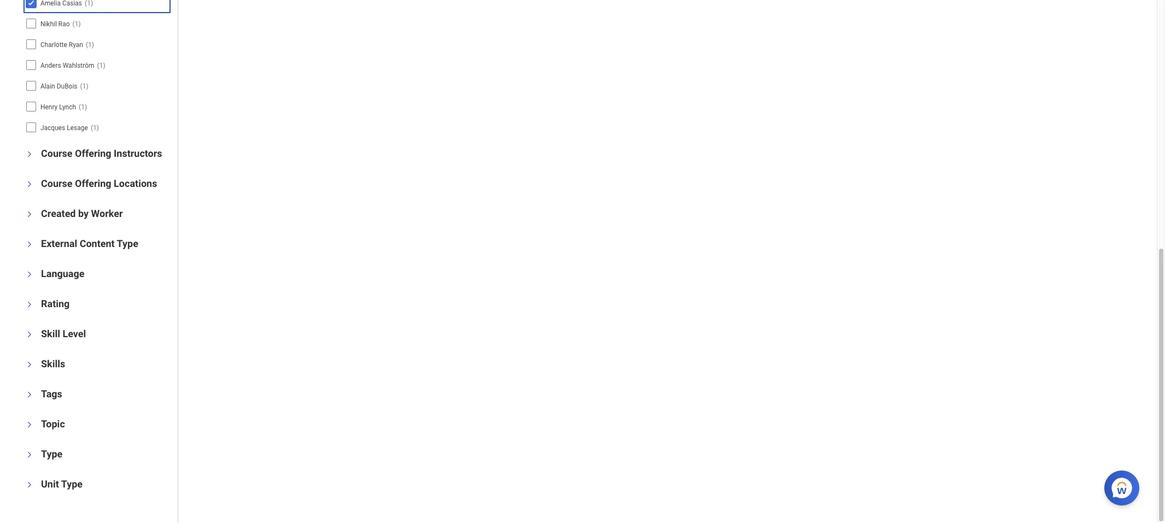 Task type: vqa. For each thing, say whether or not it's contained in the screenshot.
the notifications large Icon
no



Task type: describe. For each thing, give the bounding box(es) containing it.
tags
[[41, 388, 62, 400]]

(1) for anders wahlström
[[97, 62, 105, 69]]

2 vertical spatial type
[[61, 479, 83, 490]]

worker
[[91, 208, 123, 219]]

skill
[[41, 328, 60, 340]]

check small image
[[25, 0, 38, 9]]

language
[[41, 268, 85, 279]]

chevron down image for course offering locations
[[26, 178, 33, 191]]

charlotte ryan
[[40, 41, 83, 49]]

created by worker
[[41, 208, 123, 219]]

topic button
[[41, 418, 65, 430]]

offering for instructors
[[75, 148, 111, 159]]

course for course offering locations
[[41, 178, 73, 189]]

anders wahlström
[[40, 62, 94, 69]]

chevron down image for external content type
[[26, 238, 33, 251]]

wahlström
[[63, 62, 94, 69]]

chevron down image for tags
[[26, 388, 33, 401]]

lynch
[[59, 103, 76, 111]]

course offering locations button
[[41, 178, 157, 189]]

henry lynch
[[40, 103, 76, 111]]

external content type button
[[41, 238, 138, 249]]

1 vertical spatial type
[[41, 448, 63, 460]]

(1) for jacques lesage
[[91, 124, 99, 132]]

content
[[80, 238, 115, 249]]

level
[[63, 328, 86, 340]]

jacques lesage
[[40, 124, 88, 132]]

ryan
[[69, 41, 83, 49]]

chevron down image for type
[[26, 448, 33, 462]]

dubois
[[57, 83, 77, 90]]

unit type button
[[41, 479, 83, 490]]

topic
[[41, 418, 65, 430]]

skill level button
[[41, 328, 86, 340]]

unit
[[41, 479, 59, 490]]

alain
[[40, 83, 55, 90]]

chevron down image for rating
[[26, 298, 33, 311]]

skill level
[[41, 328, 86, 340]]

(1) for henry lynch
[[79, 103, 87, 111]]

chevron down image for unit type
[[26, 479, 33, 492]]

anders
[[40, 62, 61, 69]]

created
[[41, 208, 76, 219]]

filter search field
[[22, 0, 178, 503]]

tags button
[[41, 388, 62, 400]]

created by worker button
[[41, 208, 123, 219]]



Task type: locate. For each thing, give the bounding box(es) containing it.
4 chevron down image from the top
[[26, 448, 33, 462]]

nikhil
[[40, 20, 57, 28]]

2 chevron down image from the top
[[26, 208, 33, 221]]

external
[[41, 238, 77, 249]]

course for course offering instructors
[[41, 148, 73, 159]]

chevron down image for skills
[[26, 358, 33, 371]]

chevron down image for topic
[[26, 418, 33, 431]]

(1)
[[73, 20, 81, 28], [86, 41, 94, 49], [97, 62, 105, 69], [80, 83, 88, 90], [79, 103, 87, 111], [91, 124, 99, 132]]

rating
[[41, 298, 70, 310]]

offering down course offering instructors
[[75, 178, 111, 189]]

chevron down image for created by worker
[[26, 208, 33, 221]]

course
[[41, 148, 73, 159], [41, 178, 73, 189]]

tree containing nikhil rao
[[25, 0, 169, 137]]

5 chevron down image from the top
[[26, 298, 33, 311]]

skills button
[[41, 358, 65, 370]]

charlotte
[[40, 41, 67, 49]]

chevron down image
[[26, 178, 33, 191], [26, 208, 33, 221], [26, 238, 33, 251], [26, 268, 33, 281], [26, 298, 33, 311], [26, 328, 33, 341], [26, 358, 33, 371]]

(1) right ryan
[[86, 41, 94, 49]]

chevron down image for course offering instructors
[[26, 148, 33, 161]]

type right unit
[[61, 479, 83, 490]]

2 offering from the top
[[75, 178, 111, 189]]

type button
[[41, 448, 63, 460]]

language button
[[41, 268, 85, 279]]

offering down lesage
[[75, 148, 111, 159]]

rao
[[58, 20, 70, 28]]

1 course from the top
[[41, 148, 73, 159]]

chevron down image for skill level
[[26, 328, 33, 341]]

(1) right lesage
[[91, 124, 99, 132]]

by
[[78, 208, 89, 219]]

(1) for nikhil rao
[[73, 20, 81, 28]]

type right content
[[117, 238, 138, 249]]

nikhil rao
[[40, 20, 70, 28]]

skills
[[41, 358, 65, 370]]

5 chevron down image from the top
[[26, 479, 33, 492]]

external content type
[[41, 238, 138, 249]]

type
[[117, 238, 138, 249], [41, 448, 63, 460], [61, 479, 83, 490]]

(1) right wahlström
[[97, 62, 105, 69]]

0 vertical spatial offering
[[75, 148, 111, 159]]

2 course from the top
[[41, 178, 73, 189]]

alain dubois
[[40, 83, 77, 90]]

locations
[[114, 178, 157, 189]]

jacques
[[40, 124, 65, 132]]

chevron down image
[[26, 148, 33, 161], [26, 388, 33, 401], [26, 418, 33, 431], [26, 448, 33, 462], [26, 479, 33, 492]]

course down jacques
[[41, 148, 73, 159]]

1 vertical spatial offering
[[75, 178, 111, 189]]

offering for locations
[[75, 178, 111, 189]]

4 chevron down image from the top
[[26, 268, 33, 281]]

1 offering from the top
[[75, 148, 111, 159]]

course offering instructors
[[41, 148, 162, 159]]

henry
[[40, 103, 58, 111]]

tree
[[25, 0, 169, 137]]

6 chevron down image from the top
[[26, 328, 33, 341]]

workday assistant region
[[1105, 467, 1144, 506]]

2 chevron down image from the top
[[26, 388, 33, 401]]

offering
[[75, 148, 111, 159], [75, 178, 111, 189]]

chevron down image for language
[[26, 268, 33, 281]]

(1) right lynch
[[79, 103, 87, 111]]

(1) for charlotte ryan
[[86, 41, 94, 49]]

course offering locations
[[41, 178, 157, 189]]

(1) right dubois
[[80, 83, 88, 90]]

tree inside filter search box
[[25, 0, 169, 137]]

0 vertical spatial course
[[41, 148, 73, 159]]

1 vertical spatial course
[[41, 178, 73, 189]]

1 chevron down image from the top
[[26, 148, 33, 161]]

(1) for alain dubois
[[80, 83, 88, 90]]

(1) right rao in the left of the page
[[73, 20, 81, 28]]

7 chevron down image from the top
[[26, 358, 33, 371]]

unit type
[[41, 479, 83, 490]]

type down the topic
[[41, 448, 63, 460]]

course up created
[[41, 178, 73, 189]]

0 vertical spatial type
[[117, 238, 138, 249]]

lesage
[[67, 124, 88, 132]]

instructors
[[114, 148, 162, 159]]

1 chevron down image from the top
[[26, 178, 33, 191]]

course offering instructors button
[[41, 148, 162, 159]]

3 chevron down image from the top
[[26, 418, 33, 431]]

3 chevron down image from the top
[[26, 238, 33, 251]]

rating button
[[41, 298, 70, 310]]



